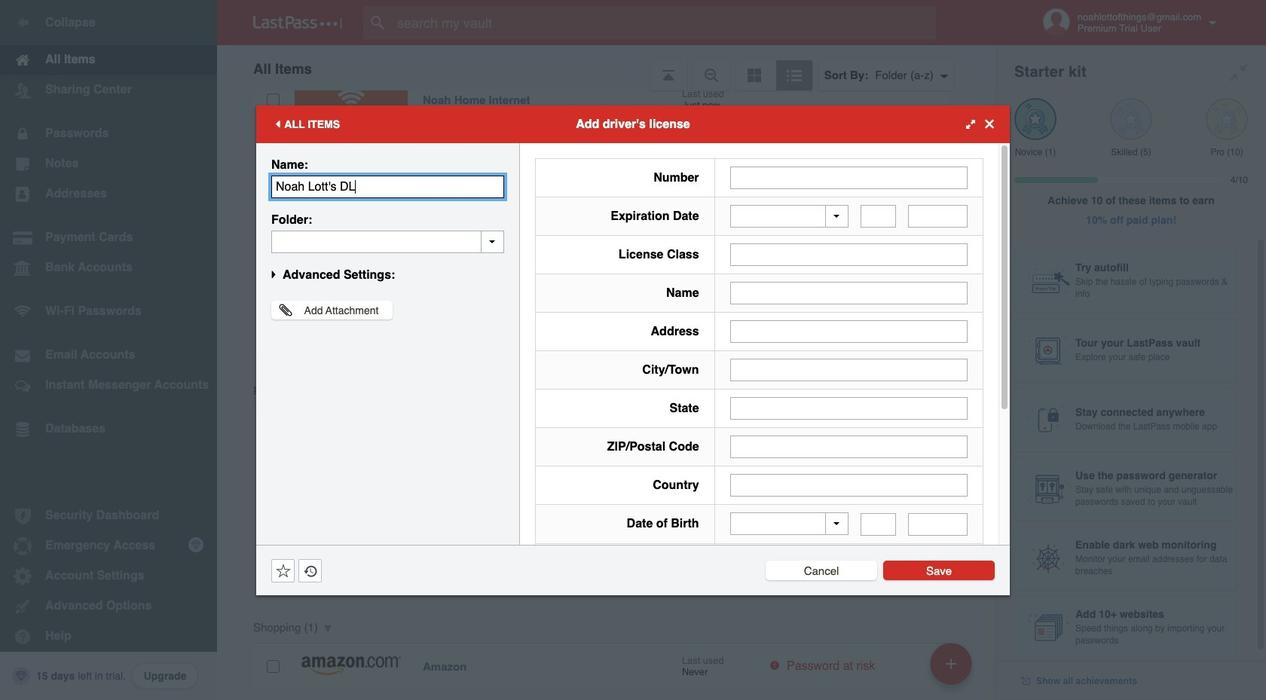 Task type: vqa. For each thing, say whether or not it's contained in the screenshot.
'Main navigation' NAVIGATION at the left of page
yes



Task type: locate. For each thing, give the bounding box(es) containing it.
None text field
[[730, 166, 968, 189], [861, 205, 896, 228], [908, 205, 968, 228], [271, 230, 504, 253], [730, 243, 968, 266], [730, 282, 968, 304], [730, 397, 968, 420], [730, 436, 968, 458], [730, 166, 968, 189], [861, 205, 896, 228], [908, 205, 968, 228], [271, 230, 504, 253], [730, 243, 968, 266], [730, 282, 968, 304], [730, 397, 968, 420], [730, 436, 968, 458]]

new item image
[[946, 658, 956, 669]]

dialog
[[256, 105, 1010, 700]]

None text field
[[271, 175, 504, 198], [730, 320, 968, 343], [730, 359, 968, 381], [730, 474, 968, 497], [861, 513, 896, 535], [908, 513, 968, 535], [271, 175, 504, 198], [730, 320, 968, 343], [730, 359, 968, 381], [730, 474, 968, 497], [861, 513, 896, 535], [908, 513, 968, 535]]

search my vault text field
[[363, 6, 965, 39]]



Task type: describe. For each thing, give the bounding box(es) containing it.
main navigation navigation
[[0, 0, 217, 700]]

vault options navigation
[[217, 45, 996, 90]]

lastpass image
[[253, 16, 342, 29]]

Search search field
[[363, 6, 965, 39]]

new item navigation
[[925, 638, 981, 700]]



